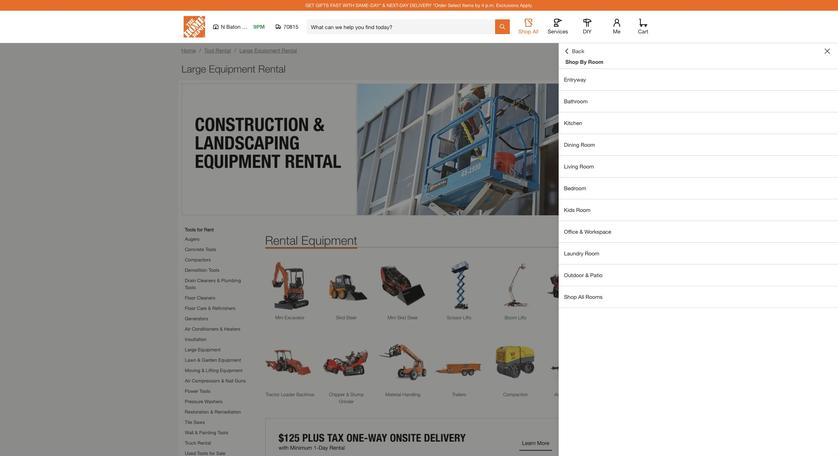 Task type: describe. For each thing, give the bounding box(es) containing it.
baton
[[226, 23, 241, 30]]

kitchen
[[564, 120, 582, 126]]

get gifts fast with same-day* & next-day delivery *order select items by 4 p.m. exclusions apply.
[[305, 2, 533, 8]]

home
[[182, 47, 196, 54]]

large equipment
[[185, 347, 221, 353]]

mini skid steer
[[388, 315, 418, 321]]

back button
[[564, 48, 584, 55]]

get
[[305, 2, 314, 8]]

4
[[482, 2, 484, 8]]

shop all rooms
[[564, 294, 603, 300]]

select
[[448, 2, 461, 8]]

floor care & refinishers link
[[185, 306, 235, 311]]

entryway
[[564, 76, 586, 83]]

the home depot logo image
[[184, 16, 205, 37]]

& down 'washers'
[[210, 409, 213, 415]]

diy
[[583, 28, 592, 34]]

floor for floor cleaners
[[185, 295, 196, 301]]

mowers image
[[604, 261, 653, 311]]

boom lifts link
[[491, 314, 541, 321]]

& left nail
[[221, 378, 224, 384]]

scissor
[[447, 315, 462, 321]]

entryway link
[[559, 69, 838, 90]]

next-
[[387, 2, 400, 8]]

tool rental link
[[204, 47, 231, 54]]

scissor lifts link
[[434, 314, 484, 321]]

shop by room
[[566, 59, 604, 65]]

1 skid from the left
[[336, 315, 345, 321]]

fast
[[330, 2, 341, 8]]

air comp & tools image
[[547, 338, 597, 388]]

insultation
[[185, 337, 207, 343]]

What can we help you find today? search field
[[311, 20, 495, 34]]

shop all
[[519, 28, 539, 34]]

kids room link
[[559, 199, 838, 221]]

laundry room link
[[559, 243, 838, 264]]

trenchers image
[[547, 261, 597, 311]]

outdoor
[[564, 272, 584, 278]]

chipper & stump grinder
[[329, 392, 364, 404]]

mini for mini skid steer
[[388, 315, 396, 321]]

mini for mini excavator
[[275, 315, 284, 321]]

& left lifting
[[202, 368, 205, 374]]

tools up augers link
[[185, 227, 196, 233]]

air conditioners & heaters
[[185, 326, 240, 332]]

trailers link
[[434, 391, 484, 398]]

skid steer
[[336, 315, 357, 321]]

shop all rooms link
[[559, 286, 838, 308]]

rent
[[204, 227, 214, 233]]

wall & painting tools link
[[185, 430, 228, 436]]

washers
[[205, 399, 223, 405]]

generators
[[185, 316, 208, 322]]

*order
[[433, 2, 447, 8]]

1 vertical spatial large
[[182, 63, 206, 75]]

drawer close image
[[825, 49, 830, 54]]

wall & painting tools
[[185, 430, 228, 436]]

& right office at the right bottom of page
[[580, 229, 583, 235]]

excavator
[[285, 315, 305, 321]]

& left heaters
[[220, 326, 223, 332]]

room for laundry room
[[585, 250, 600, 257]]

boom lifts
[[505, 315, 527, 321]]

day
[[400, 2, 409, 8]]

mini skid steer link
[[378, 314, 428, 321]]

bathroom
[[564, 98, 588, 104]]

lifting
[[206, 368, 219, 374]]

scissor lifts image
[[434, 261, 484, 311]]

laundry
[[564, 250, 584, 257]]

& right care
[[208, 306, 211, 311]]

outdoor & patio
[[564, 272, 603, 278]]

skid steer image
[[322, 261, 371, 311]]

pressure washers
[[185, 399, 223, 405]]

concrete tools link
[[185, 247, 216, 252]]

compactors
[[185, 257, 211, 263]]

air for air compressors & nail guns
[[185, 378, 191, 384]]

lawn & garden equipment link
[[185, 358, 241, 363]]

floor cleaners
[[185, 295, 215, 301]]

rental equipment
[[265, 233, 357, 248]]

lifts for scissor lifts
[[463, 315, 472, 321]]

rooms
[[586, 294, 603, 300]]

tile saws
[[185, 420, 205, 426]]

compactors link
[[185, 257, 211, 263]]

floor cleaners link
[[185, 295, 215, 301]]

tools inside drain cleaners & plumbing tools
[[185, 285, 196, 291]]

large for 'large equipment rental' link
[[239, 47, 253, 54]]

dining room link
[[559, 134, 838, 156]]

wall
[[185, 430, 194, 436]]

concrete tools
[[185, 247, 216, 252]]

air conditioners & heaters link
[[185, 326, 240, 332]]

& right wall
[[195, 430, 198, 436]]

dining
[[564, 142, 579, 148]]

& inside drain cleaners & plumbing tools
[[217, 278, 220, 284]]

refinishers
[[212, 306, 235, 311]]

tools right concrete
[[205, 247, 216, 252]]

by
[[580, 59, 587, 65]]

demolition tools
[[185, 268, 220, 273]]

cart
[[638, 28, 649, 34]]

boom lifts image
[[491, 261, 541, 311]]

drain cleaners & plumbing tools link
[[185, 278, 241, 291]]

living
[[564, 163, 578, 170]]

gifts
[[316, 2, 329, 8]]

power
[[185, 389, 198, 394]]

services button
[[547, 19, 569, 35]]

items
[[462, 2, 474, 8]]

shop for shop all
[[519, 28, 531, 34]]

pressure
[[185, 399, 203, 405]]

power tools link
[[185, 389, 211, 394]]

tractor
[[266, 392, 280, 397]]



Task type: vqa. For each thing, say whether or not it's contained in the screenshot.
Compaction
yes



Task type: locate. For each thing, give the bounding box(es) containing it.
room inside laundry room link
[[585, 250, 600, 257]]

generators link
[[185, 316, 208, 322]]

large down rouge
[[239, 47, 253, 54]]

& up grinder
[[346, 392, 349, 397]]

with
[[343, 2, 354, 8]]

feedback link image
[[829, 113, 838, 149]]

2 vertical spatial air
[[555, 392, 560, 397]]

delivery
[[410, 2, 432, 8]]

tool
[[204, 47, 214, 54]]

lifts
[[463, 315, 472, 321], [518, 315, 527, 321]]

handling
[[403, 392, 420, 397]]

all inside menu
[[578, 294, 584, 300]]

air for air comp & tools
[[555, 392, 560, 397]]

rental
[[216, 47, 231, 54], [282, 47, 297, 54], [258, 63, 286, 75], [265, 233, 298, 248], [198, 441, 211, 446]]

cleaners down demolition tools at the bottom left of page
[[197, 278, 216, 284]]

office & workspace link
[[559, 221, 838, 243]]

lifts for boom lifts
[[518, 315, 527, 321]]

room for kids room
[[576, 207, 591, 213]]

home link
[[182, 47, 196, 54]]

floor care & refinishers
[[185, 306, 235, 311]]

chipper image
[[322, 338, 371, 388]]

2 vertical spatial shop
[[564, 294, 577, 300]]

floor for floor care & refinishers
[[185, 306, 196, 311]]

1 horizontal spatial mini
[[388, 315, 396, 321]]

large for large equipment 'link'
[[185, 347, 197, 353]]

tools
[[185, 227, 196, 233], [205, 247, 216, 252], [209, 268, 220, 273], [185, 285, 196, 291], [200, 389, 211, 394], [579, 392, 590, 397], [218, 430, 228, 436]]

dining room
[[564, 142, 595, 148]]

tool rental
[[204, 47, 231, 54]]

0 vertical spatial floor
[[185, 295, 196, 301]]

0 horizontal spatial skid
[[336, 315, 345, 321]]

outdoor & patio link
[[559, 265, 838, 286]]

1 vertical spatial all
[[578, 294, 584, 300]]

shop inside 'shop all rooms' link
[[564, 294, 577, 300]]

me button
[[606, 19, 628, 35]]

0 vertical spatial shop
[[519, 28, 531, 34]]

apply.
[[520, 2, 533, 8]]

air compressors & nail guns link
[[185, 378, 246, 384]]

steer down mini skid steer image
[[407, 315, 418, 321]]

1 horizontal spatial skid
[[397, 315, 406, 321]]

n
[[221, 23, 225, 30]]

compaction
[[503, 392, 528, 397]]

shop all button
[[518, 19, 539, 35]]

all left rooms
[[578, 294, 584, 300]]

back
[[572, 48, 584, 54]]

office
[[564, 229, 578, 235]]

demolition tools link
[[185, 268, 220, 273]]

chipper & stump grinder link
[[322, 391, 371, 405]]

room for dining room
[[581, 142, 595, 148]]

tools up drain cleaners & plumbing tools
[[209, 268, 220, 273]]

air compressors & nail guns
[[185, 378, 246, 384]]

9pm
[[254, 23, 265, 30]]

skid
[[336, 315, 345, 321], [397, 315, 406, 321]]

stump
[[350, 392, 364, 397]]

office & workspace
[[564, 229, 611, 235]]

large equipment rental down "tool rental"
[[182, 63, 286, 75]]

& left plumbing
[[217, 278, 220, 284]]

tools down 'drain'
[[185, 285, 196, 291]]

1 vertical spatial shop
[[566, 59, 579, 65]]

air for air conditioners & heaters
[[185, 326, 191, 332]]

shop for shop by room
[[566, 59, 579, 65]]

laundry room
[[564, 250, 600, 257]]

cleaners for floor
[[197, 295, 215, 301]]

tractor loader backhoe link
[[265, 391, 315, 398]]

0 vertical spatial all
[[533, 28, 539, 34]]

same-
[[356, 2, 371, 8]]

& right comp
[[575, 392, 578, 397]]

skid down skid steer image
[[336, 315, 345, 321]]

restoration & remediation link
[[185, 409, 241, 415]]

1 horizontal spatial all
[[578, 294, 584, 300]]

steer down skid steer image
[[346, 315, 357, 321]]

material handling
[[385, 392, 420, 397]]

truck rental link
[[185, 441, 211, 446]]

plumbing
[[221, 278, 241, 284]]

bedroom
[[564, 185, 586, 191]]

the indoor tools you need to get the job done - rent now image
[[182, 84, 657, 216]]

backhoe
[[297, 392, 314, 397]]

large down home
[[182, 63, 206, 75]]

0 vertical spatial cleaners
[[197, 278, 216, 284]]

room right kids
[[576, 207, 591, 213]]

1 vertical spatial large equipment rental
[[182, 63, 286, 75]]

mini excavator image
[[265, 261, 315, 311]]

shop down outdoor at the bottom right
[[564, 294, 577, 300]]

all for shop all rooms
[[578, 294, 584, 300]]

2 skid from the left
[[397, 315, 406, 321]]

tractor loader image
[[265, 338, 315, 388]]

2 floor from the top
[[185, 306, 196, 311]]

living room link
[[559, 156, 838, 177]]

all left services at right top
[[533, 28, 539, 34]]

large equipment rental down 9pm
[[239, 47, 297, 54]]

bedroom link
[[559, 178, 838, 199]]

compaction link
[[491, 391, 541, 398]]

all for shop all
[[533, 28, 539, 34]]

workspace
[[585, 229, 611, 235]]

exclusions
[[496, 2, 519, 8]]

augers
[[185, 236, 200, 242]]

& left patio
[[586, 272, 589, 278]]

material handling image
[[378, 338, 428, 388]]

floor left care
[[185, 306, 196, 311]]

2 steer from the left
[[407, 315, 418, 321]]

moving
[[185, 368, 200, 374]]

lawn & garden equipment
[[185, 358, 241, 363]]

remediation
[[215, 409, 241, 415]]

room right living
[[580, 163, 594, 170]]

air comp & tools
[[555, 392, 590, 397]]

2 lifts from the left
[[518, 315, 527, 321]]

heaters
[[224, 326, 240, 332]]

garden
[[202, 358, 217, 363]]

floor down 'drain'
[[185, 295, 196, 301]]

& right lawn
[[197, 358, 200, 363]]

tools right painting
[[218, 430, 228, 436]]

room inside dining room link
[[581, 142, 595, 148]]

lifts right the scissor
[[463, 315, 472, 321]]

tools right comp
[[579, 392, 590, 397]]

room right laundry
[[585, 250, 600, 257]]

70815
[[284, 23, 299, 30]]

trailers image
[[434, 338, 484, 388]]

drain cleaners & plumbing tools
[[185, 278, 241, 291]]

air up insultation
[[185, 326, 191, 332]]

cleaners up floor care & refinishers
[[197, 295, 215, 301]]

&
[[382, 2, 385, 8], [580, 229, 583, 235], [586, 272, 589, 278], [217, 278, 220, 284], [208, 306, 211, 311], [220, 326, 223, 332], [197, 358, 200, 363], [202, 368, 205, 374], [221, 378, 224, 384], [346, 392, 349, 397], [575, 392, 578, 397], [210, 409, 213, 415], [195, 430, 198, 436]]

demolition
[[185, 268, 207, 273]]

nail
[[226, 378, 234, 384]]

1 floor from the top
[[185, 295, 196, 301]]

shop for shop all rooms
[[564, 294, 577, 300]]

concrete
[[185, 247, 204, 252]]

$125 plus banner image
[[265, 419, 653, 456]]

0 horizontal spatial all
[[533, 28, 539, 34]]

cleaners inside drain cleaners & plumbing tools
[[197, 278, 216, 284]]

tractor loader backhoe
[[266, 392, 314, 397]]

day*
[[371, 2, 381, 8]]

1 mini from the left
[[275, 315, 284, 321]]

room for living room
[[580, 163, 594, 170]]

0 vertical spatial air
[[185, 326, 191, 332]]

2 mini from the left
[[388, 315, 396, 321]]

bathroom link
[[559, 91, 838, 112]]

mini skid steer image
[[378, 261, 428, 311]]

shop down apply.
[[519, 28, 531, 34]]

equipment
[[254, 47, 280, 54], [209, 63, 256, 75], [301, 233, 357, 248], [198, 347, 221, 353], [218, 358, 241, 363], [220, 368, 243, 374]]

1 steer from the left
[[346, 315, 357, 321]]

services
[[548, 28, 568, 34]]

conditioners
[[192, 326, 219, 332]]

& inside chipper & stump grinder
[[346, 392, 349, 397]]

0 horizontal spatial mini
[[275, 315, 284, 321]]

1 vertical spatial floor
[[185, 306, 196, 311]]

room right dining
[[581, 142, 595, 148]]

living room
[[564, 163, 594, 170]]

saws
[[193, 420, 205, 426]]

compaction image
[[491, 338, 541, 388]]

large up lawn
[[185, 347, 197, 353]]

guns
[[235, 378, 246, 384]]

truck rental
[[185, 441, 211, 446]]

patio
[[590, 272, 603, 278]]

skid down mini skid steer image
[[397, 315, 406, 321]]

1 horizontal spatial lifts
[[518, 315, 527, 321]]

air left comp
[[555, 392, 560, 397]]

& right day*
[[382, 2, 385, 8]]

rouge
[[242, 23, 258, 30]]

1 lifts from the left
[[463, 315, 472, 321]]

2 vertical spatial large
[[185, 347, 197, 353]]

room
[[588, 59, 604, 65], [581, 142, 595, 148], [580, 163, 594, 170], [576, 207, 591, 213], [585, 250, 600, 257]]

0 horizontal spatial lifts
[[463, 315, 472, 321]]

restoration & remediation
[[185, 409, 241, 415]]

1 vertical spatial cleaners
[[197, 295, 215, 301]]

cleaners
[[197, 278, 216, 284], [197, 295, 215, 301]]

mini excavator link
[[265, 314, 315, 321]]

shop inside 'shop all' button
[[519, 28, 531, 34]]

lifts right boom
[[518, 315, 527, 321]]

shop down back 'button'
[[566, 59, 579, 65]]

menu containing entryway
[[559, 69, 838, 308]]

insultation link
[[185, 337, 207, 343]]

tools down compressors
[[200, 389, 211, 394]]

material handling link
[[378, 391, 428, 398]]

air up the power
[[185, 378, 191, 384]]

room inside kids room link
[[576, 207, 591, 213]]

drain
[[185, 278, 196, 284]]

1 horizontal spatial steer
[[407, 315, 418, 321]]

1 vertical spatial air
[[185, 378, 191, 384]]

air
[[185, 326, 191, 332], [185, 378, 191, 384], [555, 392, 560, 397]]

room right by
[[588, 59, 604, 65]]

0 vertical spatial large equipment rental
[[239, 47, 297, 54]]

chipper
[[329, 392, 345, 397]]

menu
[[559, 69, 838, 308]]

0 vertical spatial large
[[239, 47, 253, 54]]

70815 button
[[276, 23, 299, 30]]

room inside living room link
[[580, 163, 594, 170]]

large equipment rental
[[239, 47, 297, 54], [182, 63, 286, 75]]

all inside button
[[533, 28, 539, 34]]

cleaners for drain
[[197, 278, 216, 284]]

0 horizontal spatial steer
[[346, 315, 357, 321]]



